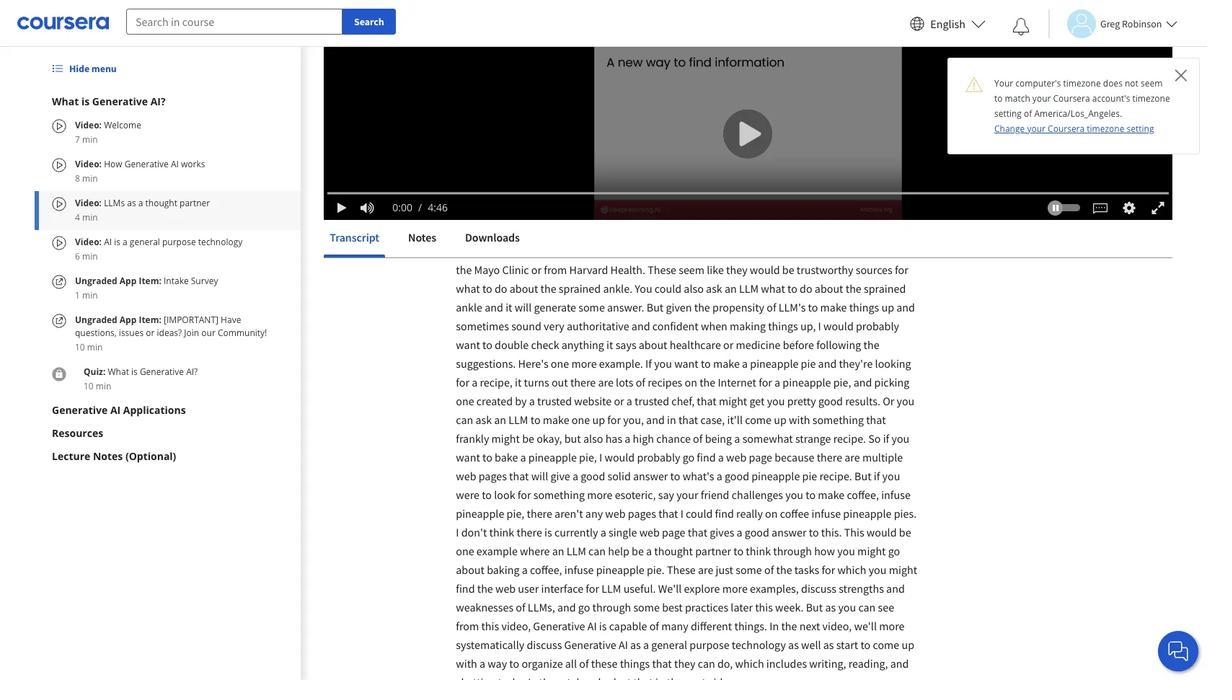 Task type: describe. For each thing, give the bounding box(es) containing it.
what is generative ai?
[[52, 95, 166, 108]]

our
[[201, 327, 216, 339]]

pineapple up the web user interface for llm useful. we'll explore more examples, in the bottom of the page
[[596, 563, 645, 577]]

and inside discuss strengths and weaknesses of llms,
[[887, 581, 905, 596]]

play image
[[335, 202, 349, 213]]

0 vertical spatial your
[[1033, 92, 1051, 105]]

but inside i don't think this is nearly as good as the stories written by the great novelist, but for a quick fun thing, i think it's not bad. now, there will be times when you're looking for
[[456, 169, 473, 183]]

organize all of these things that they can do,
[[522, 657, 736, 671]]

a left single
[[601, 525, 607, 540]]

pages inside advice on how to approach medical matters. for example, web pages from the mayo clinic or from harvard health. these seem like they would be trustworthy sources
[[861, 244, 890, 258]]

a up "pie."
[[646, 544, 652, 558]]

pineapple up that might get you pretty good results. button
[[783, 375, 831, 390]]

with inside it'll come up with something that frankly might be okay,
[[789, 413, 811, 427]]

do inside for what to do about the sprained ankle.
[[495, 281, 508, 296]]

it's
[[609, 169, 623, 183]]

if for so
[[884, 431, 890, 446]]

llm for the web user interface for llm useful. we'll explore more examples,
[[602, 581, 621, 596]]

0 vertical spatial from
[[892, 244, 915, 258]]

1 horizontal spatial sprained
[[743, 206, 785, 221]]

applications
[[123, 403, 186, 417]]

interface
[[541, 581, 584, 596]]

min inside the video: ai is a general purpose technology 6 min
[[82, 250, 98, 263]]

generative up these
[[565, 638, 617, 652]]

for example, i often use an llm to
[[695, 38, 860, 52]]

through.
[[651, 38, 693, 52]]

an left llm?"
[[853, 188, 865, 202]]

item: for ungraded app item:
[[139, 314, 162, 326]]

one down the website
[[572, 413, 590, 427]]

for inside the at rewriting texts for you.
[[481, 94, 495, 108]]

to pretty authoritative and i think button
[[672, 225, 834, 240]]

where
[[520, 544, 550, 558]]

of left llm's
[[767, 300, 777, 315]]

discuss inside discuss strengths and weaknesses of llms,
[[802, 581, 837, 596]]

1 horizontal spatial pretty
[[788, 394, 816, 408]]

1 vertical spatial authoritative
[[567, 319, 630, 333]]

and inside llm's to make things up and sometimes
[[897, 300, 915, 315]]

up inside up with a way to
[[902, 638, 915, 652]]

more up later
[[723, 581, 748, 596]]

you're inside so if you're playing a sport and unfortunately
[[465, 206, 495, 221]]

be down single
[[632, 544, 644, 558]]

is inside the video: ai is a general purpose technology 6 min
[[114, 236, 120, 248]]

wound
[[660, 206, 694, 221]]

technology inside generative ai is capable of many different things. in the next video, we'll more systematically discuss generative ai as a general purpose technology as well as start to come
[[732, 638, 786, 652]]

because inside maybe because you have a child that likes trucks like i do, my son love trucks. but to encourage them to brush the teeth, then leading elms can actually
[[572, 113, 612, 127]]

transcript
[[330, 230, 379, 245]]

and want to know what to do about it,
[[456, 206, 902, 240]]

0 vertical spatial for
[[695, 38, 711, 52]]

1 horizontal spatial because
[[775, 450, 815, 465]]

1 vertical spatial will
[[515, 300, 532, 315]]

0 horizontal spatial go
[[578, 600, 590, 615]]

a inside so if you're playing a sport and unfortunately
[[535, 206, 541, 221]]

1 vertical spatial recipe.
[[820, 469, 853, 483]]

before
[[783, 338, 814, 352]]

notes inside button
[[408, 230, 436, 245]]

0 vertical spatial coffee,
[[847, 488, 879, 502]]

they're
[[839, 356, 873, 371]]

happened
[[561, 75, 610, 89]]

to inside up with a way to
[[510, 657, 520, 671]]

1 horizontal spatial search
[[787, 188, 819, 202]]

later
[[731, 600, 753, 615]]

1 horizontal spatial authoritative
[[716, 225, 778, 240]]

would for i would probably want to double check anything it says
[[824, 319, 854, 333]]

1 vertical spatial but
[[565, 431, 581, 446]]

llm up "since all around the world are" button
[[826, 38, 845, 52]]

an inside or you can ask an llm to
[[494, 413, 507, 427]]

is inside there aren't any web pages that i could find really on coffee infuse pineapple pies. i don't think there is currently a single web page that gives a good answer to this.
[[545, 525, 552, 540]]

related lecture content tabs tab list
[[324, 220, 1173, 258]]

0 minutes 0 seconds element
[[393, 200, 413, 214]]

a right being
[[735, 431, 741, 446]]

something inside it'll come up with something that frankly might be okay,
[[813, 413, 864, 427]]

web inside advice on how to approach medical matters. for example, web pages from the mayo clinic or from harvard health. these seem like they would be trustworthy sources
[[839, 244, 859, 258]]

ask for can
[[476, 413, 492, 427]]

1 horizontal spatial help
[[608, 544, 630, 558]]

what inside for what to do about the sprained ankle.
[[456, 281, 480, 296]]

for up get
[[759, 375, 773, 390]]

chatting
[[456, 675, 496, 680]]

and want to know what to do about it, button
[[456, 206, 902, 240]]

ai for video: ai is a general purpose technology 6 min
[[104, 236, 112, 248]]

this
[[845, 525, 865, 540]]

there down here's one more example. 'button' at the bottom of the page
[[571, 375, 596, 390]]

make up okay,
[[543, 413, 570, 427]]

pages inside multiple web pages that will give
[[479, 469, 507, 483]]

0 vertical spatial ankle
[[787, 206, 814, 221]]

things down llm's
[[768, 319, 798, 333]]

a up to pretty authoritative and i think button
[[735, 206, 741, 221]]

or for you
[[883, 394, 895, 408]]

make inside llm's to make things up and sometimes
[[821, 300, 847, 315]]

1 vertical spatial timezone
[[1133, 92, 1171, 105]]

through inside the through how you might go about
[[774, 544, 812, 558]]

pineapple inside a pineapple pie and they're looking for a recipe,
[[751, 356, 799, 371]]

generative ai applications button
[[52, 403, 284, 418]]

0 horizontal spatial pretty
[[685, 225, 713, 240]]

1 vertical spatial example,
[[592, 94, 636, 108]]

10 min
[[75, 341, 103, 354]]

can inside but as you can see from this video,
[[859, 600, 876, 615]]

for inside but if you were to look for something more esoteric,
[[518, 488, 531, 502]]

0 vertical spatial could
[[655, 281, 682, 296]]

generative up systematically discuss generative ai as button
[[533, 619, 585, 633]]

does
[[1104, 77, 1123, 89]]

tasks.
[[498, 675, 526, 680]]

think down brush
[[581, 150, 606, 164]]

that down generative ai is capable of many different things. in the next video, we'll more systematically discuss generative ai as a general purpose technology as well as start to come
[[652, 657, 672, 671]]

includes
[[767, 657, 807, 671]]

we'll explore more examples, button
[[658, 581, 802, 596]]

an up "since all around the world are" button
[[811, 38, 824, 52]]

and inside so if you're playing a sport and unfortunately
[[571, 206, 590, 221]]

an up the propensity
[[725, 281, 737, 296]]

timezone mismatch warning modal dialog
[[948, 58, 1200, 154]]

many
[[662, 619, 689, 633]]

make up internet
[[713, 356, 740, 371]]

a right "here's" on the left
[[566, 94, 571, 108]]

and inside and want to know what to do about it,
[[816, 206, 835, 221]]

it for generate
[[506, 300, 513, 315]]

son
[[832, 113, 849, 127]]

2 vertical spatial thought
[[655, 544, 693, 558]]

good down i would probably go find a web page because there are button
[[725, 469, 750, 483]]

0 horizontal spatial when
[[701, 319, 728, 333]]

of left being
[[693, 431, 703, 446]]

1 vertical spatial coursera
[[1048, 123, 1085, 135]]

2 vertical spatial partner
[[696, 544, 732, 558]]

web inside multiple web pages that will give
[[456, 469, 476, 483]]

0 vertical spatial recipe.
[[834, 431, 866, 446]]

can up baking a coffee, infuse pineapple pie. button
[[589, 544, 606, 558]]

general inside the video: ai is a general purpose technology 6 min
[[130, 236, 160, 248]]

as down leading
[[710, 150, 721, 164]]

sound
[[512, 319, 542, 333]]

you inside so if you want to bake a pineapple pie,
[[892, 431, 910, 446]]

create
[[808, 131, 838, 146]]

0 horizontal spatial they
[[675, 657, 696, 671]]

that right in
[[679, 413, 699, 427]]

about inside for what to do about the sprained ankle.
[[510, 281, 538, 296]]

things right these
[[620, 657, 650, 671]]

about the sprained ankle and button
[[456, 281, 906, 315]]

up up web search can lead you to pretty authoritative and i think
[[696, 206, 709, 221]]

1 vertical spatial pie
[[803, 469, 818, 483]]

when inside i don't think this is nearly as good as the stories written by the great novelist, but for a quick fun thing, i think it's not bad. now, there will be times when you're looking for
[[785, 169, 812, 183]]

up down the website
[[593, 413, 605, 427]]

in the next video, we'll more button
[[770, 619, 905, 633]]

come inside generative ai is capable of many different things. in the next video, we'll more systematically discuss generative ai as a general purpose technology as well as start to come
[[873, 638, 900, 652]]

what down these seem like they would be trustworthy sources 'button'
[[761, 281, 786, 296]]

pineapple inside there aren't any web pages that i could find really on coffee infuse pineapple pies. i don't think there is currently a single web page that gives a good answer to this.
[[844, 506, 892, 521]]

to inside there aren't any web pages that i could find really on coffee infuse pineapple pies. i don't think there is currently a single web page that gives a good answer to this.
[[809, 525, 819, 540]]

pineapple inside so if you want to bake a pineapple pie,
[[529, 450, 577, 465]]

1 vertical spatial setting
[[1127, 123, 1155, 135]]

are inside 'if you were to tell it, rewrite this for clarity, since all around the world are realizing learning has happened and so on.'
[[874, 56, 889, 71]]

one up out
[[551, 356, 569, 371]]

sprained inside for what to do about the sprained ankle.
[[559, 281, 601, 296]]

up with a way to button
[[456, 638, 915, 671]]

ungraded app item:
[[75, 314, 164, 326]]

hide
[[69, 62, 90, 75]]

want up it turns out there are lots of recipes on the internet for a pineapple pie,
[[675, 356, 699, 371]]

for example, web pages from button
[[774, 244, 915, 258]]

0 vertical spatial answer
[[633, 469, 668, 483]]

create pretty fun and interesting stories.
[[456, 131, 908, 164]]

weaknesses
[[456, 600, 514, 615]]

would for this would be one example where
[[867, 525, 897, 540]]

think left it's
[[582, 169, 607, 183]]

and picking one created by
[[456, 375, 910, 408]]

pie, inside so if you want to bake a pineapple pie,
[[579, 450, 597, 465]]

for down baking a coffee, infuse pineapple pie. button
[[586, 581, 600, 596]]

do up llm's
[[800, 281, 813, 296]]

generative up resources at left bottom
[[52, 403, 108, 417]]

this up in on the right bottom of the page
[[755, 600, 773, 615]]

child
[[668, 113, 691, 127]]

what's a good pineapple pie recipe. button
[[683, 469, 855, 483]]

you right get
[[767, 394, 785, 408]]

there down strange
[[817, 450, 843, 465]]

as up the 'now,'
[[671, 150, 681, 164]]

can down different
[[698, 657, 715, 671]]

probably for i would probably want to double check anything it says
[[856, 319, 900, 333]]

min inside video: welcome 7 min
[[82, 133, 98, 146]]

min down questions,
[[87, 341, 103, 354]]

ai down capable at the bottom right of the page
[[619, 638, 628, 652]]

✕
[[1175, 63, 1188, 87]]

are left multiple
[[845, 450, 860, 465]]

discuss strengths and weaknesses of llms,
[[456, 581, 905, 615]]

what's
[[683, 469, 715, 483]]

be inside this would be one example where
[[899, 525, 912, 540]]

to inside advice on how to approach medical matters. for example, web pages from the mayo clinic or from harvard health. these seem like they would be trustworthy sources
[[630, 244, 640, 258]]

it for out
[[515, 375, 522, 390]]

these are just some of the tasks for which you might find
[[456, 563, 918, 596]]

things.
[[735, 619, 768, 633]]

can down unfortunately
[[609, 225, 627, 240]]

1
[[75, 289, 80, 302]]

think down really
[[746, 544, 771, 558]]

a up friend
[[717, 469, 723, 483]]

think up for example, web pages from button
[[807, 225, 832, 240]]

an right where
[[552, 544, 565, 558]]

video: for 8 min
[[75, 158, 102, 170]]

there up where
[[517, 525, 542, 540]]

say your friend challenges you to make coffee,
[[659, 488, 882, 502]]

currently
[[555, 525, 598, 540]]

1 vertical spatial your
[[1028, 123, 1046, 135]]

make up find really on coffee infuse pineapple pies. button
[[818, 488, 845, 502]]

matters.
[[732, 244, 772, 258]]

look
[[494, 488, 516, 502]]

my inside help me refine my writing.
[[486, 56, 501, 71]]

solid
[[608, 469, 631, 483]]

about down sound very authoritative and confident when making things up,
[[639, 338, 668, 352]]

1 horizontal spatial use
[[792, 38, 809, 52]]

llm for you could also ask an llm what to do
[[739, 281, 759, 296]]

for down a trusted website or a trusted chef, "button"
[[608, 413, 621, 427]]

give inside trustworthy sources that can give
[[537, 244, 557, 258]]

here's
[[534, 94, 563, 108]]

2 vertical spatial if
[[646, 356, 652, 371]]

sometimes
[[456, 319, 509, 333]]

all inside 'if you were to tell it, rewrite this for clarity, since all around the world are realizing learning has happened and so on.'
[[774, 56, 786, 71]]

now,
[[668, 169, 692, 183]]

lead
[[629, 225, 650, 240]]

ai for generative ai applications
[[110, 403, 121, 417]]

0 vertical spatial coursera
[[1054, 92, 1091, 105]]

that left gives
[[688, 525, 708, 540]]

could inside there aren't any web pages that i could find really on coffee infuse pineapple pies. i don't think there is currently a single web page that gives a good answer to this.
[[686, 506, 713, 521]]

llm down currently at left bottom
[[567, 544, 586, 558]]

1 vertical spatial from
[[544, 263, 567, 277]]

the inside advice on how to approach medical matters. for example, web pages from the mayo clinic or from harvard health. these seem like they would be trustworthy sources
[[456, 263, 472, 277]]

example.
[[599, 356, 643, 371]]

full screen image
[[1149, 200, 1168, 215]]

results.
[[846, 394, 881, 408]]

or down 'confident when making things up,' button
[[724, 338, 734, 352]]

a inside so if you want to bake a pineapple pie,
[[521, 450, 526, 465]]

you up recipes
[[654, 356, 672, 371]]

video, inside generative ai is capable of many different things. in the next video, we'll more systematically discuss generative ai as a general purpose technology as well as start to come
[[823, 619, 852, 633]]

or down as the stories written by the great novelist, button
[[821, 188, 832, 202]]

for inside these are just some of the tasks for which you might find
[[822, 563, 836, 577]]

help inside a thought partner to help you think things through.
[[548, 38, 569, 52]]

0 vertical spatial setting
[[995, 107, 1022, 120]]

as up organize all of these things that they can do, button
[[631, 638, 641, 652]]

the inside for what to do about the sprained ankle.
[[541, 281, 557, 296]]

there up the "i don't think there is currently" button
[[527, 506, 553, 521]]

video: for 4 min
[[75, 197, 102, 209]]

a left high
[[625, 431, 631, 446]]

a down being
[[718, 450, 724, 465]]

lecture notes (optional)
[[52, 449, 176, 463]]

trustworthy sources that can give button
[[456, 225, 891, 258]]

well
[[802, 638, 821, 652]]

a inside video: llms as a thought partner 4 min
[[138, 197, 143, 209]]

might up it'll
[[719, 394, 748, 408]]

turns
[[524, 375, 550, 390]]

infuse inside there aren't any web pages that i could find really on coffee infuse pineapple pies. i don't think there is currently a single web page that gives a good answer to this.
[[812, 506, 841, 521]]

trustworthy sources that can give
[[456, 225, 891, 258]]

partner inside a thought partner to help you think things through.
[[497, 38, 533, 52]]

check
[[531, 338, 560, 352]]

so if you're playing a sport and unfortunately
[[456, 188, 912, 221]]

a thought partner to help you think things through. button
[[456, 19, 898, 52]]

to inside so if you want to bake a pineapple pie,
[[483, 450, 493, 465]]

so for so if you're playing a sport and unfortunately
[[899, 188, 912, 202]]

2 vertical spatial timezone
[[1087, 123, 1125, 135]]

show notifications image
[[1013, 18, 1030, 35]]

llm for or you can ask an llm to
[[509, 413, 528, 427]]

be inside advice on how to approach medical matters. for example, web pages from the mayo clinic or from harvard health. these seem like they would be trustworthy sources
[[783, 263, 795, 277]]

that down say
[[659, 506, 679, 521]]

min inside 'ungraded app item: intake survey 1 min'
[[82, 289, 98, 302]]

single
[[609, 525, 637, 540]]

for example, i often use an llm to button
[[695, 38, 860, 52]]

something inside but if you were to look for something more esoteric,
[[534, 488, 585, 502]]

0 vertical spatial also
[[684, 281, 704, 296]]

things inside llm's to make things up and sometimes
[[850, 300, 880, 315]]

think inside a thought partner to help you think things through.
[[592, 38, 617, 52]]

some for best
[[634, 600, 660, 615]]

2 vertical spatial infuse
[[565, 563, 594, 577]]

1 horizontal spatial page
[[749, 450, 773, 465]]

0 vertical spatial fun
[[574, 94, 590, 108]]

for down novelist, at the top
[[885, 169, 899, 183]]

a up internet
[[742, 356, 748, 371]]

1 vertical spatial through
[[593, 600, 631, 615]]

0 vertical spatial find
[[697, 450, 716, 465]]

might inside the through how you might go about
[[858, 544, 886, 558]]

1 horizontal spatial has
[[606, 431, 623, 446]]

coffee
[[780, 506, 810, 521]]

(optional)
[[125, 449, 176, 463]]

some for of
[[736, 563, 762, 577]]

welcome
[[104, 119, 141, 131]]

a inside i don't think this is nearly as good as the stories written by the great novelist, but for a quick fun thing, i think it's not bad. now, there will be times when you're looking for
[[491, 169, 497, 183]]

but up sound very authoritative and confident when making things up,
[[647, 300, 664, 315]]

make one up for you, and in that case, button
[[543, 413, 728, 427]]

but also has a high chance button
[[565, 431, 693, 446]]

if for but
[[874, 469, 880, 483]]

ankle.
[[603, 281, 633, 296]]

7
[[75, 133, 80, 146]]

you could also ask an llm what to do button
[[635, 281, 815, 296]]

1 horizontal spatial go
[[683, 450, 695, 465]]

min inside quiz: what is generative ai? 10 min
[[96, 380, 111, 392]]

but to encourage them to brush the teeth, button
[[456, 131, 659, 146]]

pretty inside create pretty fun and interesting stories.
[[840, 131, 869, 146]]

is inside quiz: what is generative ai? 10 min
[[131, 366, 138, 378]]

here's one more example. button
[[518, 356, 646, 371]]

or inside advice on how to approach medical matters. for example, web pages from the mayo clinic or from harvard health. these seem like they would be trustworthy sources
[[532, 263, 542, 277]]

you up approach
[[652, 225, 670, 240]]

about healthcare or medicine button
[[639, 338, 783, 352]]

okay,
[[537, 431, 562, 446]]

find inside there aren't any web pages that i could find really on coffee infuse pineapple pies. i don't think there is currently a single web page that gives a good answer to this.
[[715, 506, 734, 521]]

warning image
[[966, 76, 983, 93]]

2 horizontal spatial pie,
[[834, 375, 852, 390]]

the inside before following the suggestions.
[[864, 338, 880, 352]]

an llm can help be a thought partner to think
[[552, 544, 774, 558]]

encourage
[[488, 131, 538, 146]]

now, there will be times when you're looking for button
[[668, 169, 901, 183]]

probably for i would probably go find a web page because there are
[[637, 450, 681, 465]]

more inside but if you were to look for something more esoteric,
[[587, 488, 613, 502]]

0 vertical spatial timezone
[[1064, 77, 1101, 89]]

that up case,
[[697, 394, 717, 408]]

good left 'solid'
[[581, 469, 606, 483]]

it inside i would probably want to double check anything it says
[[607, 338, 614, 352]]

pie inside a pineapple pie and they're looking for a recipe,
[[801, 356, 816, 371]]

ai? inside dropdown button
[[151, 95, 166, 108]]

generative up welcome
[[92, 95, 148, 108]]

of left these
[[579, 657, 589, 671]]

video: for 7 min
[[75, 119, 102, 131]]

community!
[[218, 327, 267, 339]]

pineapple up say your friend challenges you to make coffee, button
[[752, 469, 800, 483]]

that inside trustworthy sources that can give
[[495, 244, 515, 258]]

they inside advice on how to approach medical matters. for example, web pages from the mayo clinic or from harvard health. these seem like they would be trustworthy sources
[[727, 263, 748, 277]]

i would probably want to double check anything it says
[[456, 319, 900, 352]]

0 horizontal spatial also
[[584, 431, 603, 446]]

8
[[75, 172, 80, 185]]



Task type: vqa. For each thing, say whether or not it's contained in the screenshot.
GOOGLE in Google Digital Marketing & E-commerce Professional Certificate
no



Task type: locate. For each thing, give the bounding box(es) containing it.
1 item: from the top
[[139, 275, 162, 287]]

way
[[488, 657, 507, 671]]

looking inside i don't think this is nearly as good as the stories written by the great novelist, but for a quick fun thing, i think it's not bad. now, there will be times when you're looking for
[[847, 169, 883, 183]]

your
[[1033, 92, 1051, 105], [1028, 123, 1046, 135], [677, 488, 699, 502]]

item: up issues
[[139, 314, 162, 326]]

0 horizontal spatial seem
[[679, 263, 705, 277]]

it left "turns"
[[515, 375, 522, 390]]

thought inside a thought partner to help you think things through.
[[456, 38, 495, 52]]

to
[[535, 38, 545, 52], [848, 38, 858, 52], [598, 56, 608, 71], [995, 92, 1003, 105], [475, 131, 485, 146], [568, 131, 578, 146], [864, 206, 874, 221], [483, 225, 493, 240], [672, 225, 682, 240], [630, 244, 640, 258], [483, 281, 493, 296], [788, 281, 798, 296], [808, 300, 818, 315], [483, 338, 493, 352], [701, 356, 711, 371], [531, 413, 541, 427], [483, 450, 493, 465], [671, 469, 681, 483], [482, 488, 492, 502], [806, 488, 816, 502], [809, 525, 819, 540], [734, 544, 744, 558], [861, 638, 871, 652], [510, 657, 520, 671]]

video: for 6 min
[[75, 236, 102, 248]]

app for ungraded app item:
[[120, 314, 137, 326]]

video:
[[75, 119, 102, 131], [75, 158, 102, 170], [75, 197, 102, 209], [75, 236, 102, 248]]

a up user
[[522, 563, 528, 577]]

written
[[776, 150, 811, 164]]

one
[[551, 356, 569, 371], [456, 394, 474, 408], [572, 413, 590, 427], [456, 544, 474, 558]]

probably up following
[[856, 319, 900, 333]]

2 vertical spatial your
[[677, 488, 699, 502]]

of down match
[[1024, 107, 1033, 120]]

up
[[696, 206, 709, 221], [882, 300, 895, 315], [593, 413, 605, 427], [774, 413, 787, 427], [902, 638, 915, 652]]

you up realizing learning has happened and so on. button
[[551, 56, 569, 71]]

as left the well
[[789, 638, 799, 652]]

1 vertical spatial infuse
[[812, 506, 841, 521]]

1 horizontal spatial general
[[652, 638, 688, 652]]

0 vertical spatial they
[[727, 263, 748, 277]]

authoritative up matters.
[[716, 225, 778, 240]]

1 vertical spatial come
[[873, 638, 900, 652]]

of inside your computer's timezone does not seem to match your coursera account's timezone setting of america/los_angeles. change your coursera timezone setting
[[1024, 107, 1033, 120]]

0 horizontal spatial sources
[[456, 244, 493, 258]]

do, inside maybe because you have a child that likes trucks like i do, my son love trucks. but to encourage them to brush the teeth, then leading elms can actually
[[797, 113, 812, 127]]

0 vertical spatial something
[[813, 413, 864, 427]]

0 horizontal spatial search
[[575, 225, 607, 240]]

of down user
[[516, 600, 526, 615]]

ai? inside quiz: what is generative ai? 10 min
[[186, 366, 198, 378]]

2 horizontal spatial if
[[646, 356, 652, 371]]

0 horizontal spatial discuss
[[527, 638, 562, 652]]

you up coffee
[[786, 488, 804, 502]]

10
[[75, 341, 85, 354], [84, 380, 94, 392]]

will up "should
[[722, 169, 739, 183]]

advice on how to approach medical matters. for example, web pages from the mayo clinic or from harvard health. these seem like they would be trustworthy sources
[[456, 244, 915, 277]]

coursera image
[[17, 12, 109, 35]]

0 vertical spatial give
[[537, 244, 557, 258]]

double
[[495, 338, 529, 352]]

sources up the mayo
[[456, 244, 493, 258]]

1 vertical spatial has
[[606, 431, 623, 446]]

for inside advice on how to approach medical matters. for example, web pages from the mayo clinic or from harvard health. these seem like they would be trustworthy sources
[[774, 244, 790, 258]]

aren't
[[555, 506, 583, 521]]

you
[[571, 38, 589, 52], [551, 56, 569, 71], [614, 113, 632, 127], [576, 188, 594, 202], [652, 225, 670, 240], [654, 356, 672, 371], [767, 394, 785, 408], [897, 394, 915, 408], [892, 431, 910, 446], [883, 469, 901, 483], [786, 488, 804, 502], [838, 544, 856, 558], [869, 563, 887, 577], [839, 600, 856, 615]]

0 vertical spatial were
[[572, 56, 595, 71]]

be inside it'll come up with something that frankly might be okay,
[[522, 431, 535, 446]]

0 vertical spatial general
[[130, 236, 160, 248]]

so inside so if you want to bake a pineapple pie,
[[869, 431, 881, 446]]

1 horizontal spatial ai?
[[186, 366, 198, 378]]

of right lots
[[636, 375, 646, 390]]

some for answer.
[[579, 300, 605, 315]]

partner down gives
[[696, 544, 732, 558]]

i would probably want to double check anything it says button
[[456, 319, 900, 352]]

1 horizontal spatial but
[[565, 431, 581, 446]]

0 horizontal spatial which
[[736, 657, 764, 671]]

1 horizontal spatial what
[[108, 366, 129, 378]]

be up unfortunately
[[627, 188, 639, 202]]

2 horizontal spatial use
[[834, 188, 851, 202]]

will down okay,
[[531, 469, 548, 483]]

4 video: from the top
[[75, 236, 102, 248]]

fun inside i don't think this is nearly as good as the stories written by the great novelist, but for a quick fun thing, i think it's not bad. now, there will be times when you're looking for
[[528, 169, 544, 183]]

with up chatting
[[456, 657, 477, 671]]

a up you,
[[627, 394, 633, 408]]

capable
[[609, 619, 647, 633]]

go up what's
[[683, 450, 695, 465]]

week.
[[776, 600, 804, 615]]

3 video: from the top
[[75, 197, 102, 209]]

more down see
[[880, 619, 905, 633]]

min
[[82, 133, 98, 146], [82, 172, 98, 185], [82, 211, 98, 224], [82, 250, 98, 263], [82, 289, 98, 302], [87, 341, 103, 354], [96, 380, 111, 392]]

and go through some best practices later this week.
[[558, 600, 806, 615]]

mute image
[[358, 200, 377, 215]]

is down the hide menu button
[[81, 95, 90, 108]]

1 vertical spatial by
[[515, 394, 527, 408]]

video: welcome 7 min
[[75, 119, 141, 146]]

0 vertical spatial ai?
[[151, 95, 166, 108]]

ungraded app item: intake survey 1 min
[[75, 275, 218, 302]]

texts
[[456, 94, 479, 108]]

0:00
[[393, 200, 413, 214]]

what inside dropdown button
[[52, 95, 79, 108]]

1 horizontal spatial don't
[[553, 150, 578, 164]]

0 vertical spatial by
[[813, 150, 825, 164]]

would up 'solid'
[[605, 450, 635, 465]]

can inside trustworthy sources that can give
[[517, 244, 535, 258]]

more inside generative ai is capable of many different things. in the next video, we'll more systematically discuss generative ai as a general purpose technology as well as start to come
[[880, 619, 905, 633]]

0 horizontal spatial don't
[[461, 525, 487, 540]]

you down "but for a quick fun thing, i think it's not bad." button
[[576, 188, 594, 202]]

1 vertical spatial or
[[883, 394, 895, 408]]

and inside about the sprained ankle and
[[485, 300, 504, 315]]

from down "weaknesses"
[[456, 619, 479, 633]]

0 horizontal spatial use
[[746, 188, 763, 202]]

2 vertical spatial pie,
[[507, 506, 525, 521]]

elms
[[722, 131, 745, 146]]

but given the propensity of button
[[647, 300, 779, 315]]

about inside about the sprained ankle and
[[815, 281, 844, 296]]

you're inside i don't think this is nearly as good as the stories written by the great novelist, but for a quick fun thing, i think it's not bad. now, there will be times when you're looking for
[[814, 169, 845, 183]]

about inside the through how you might go about
[[456, 563, 485, 577]]

0 vertical spatial these
[[648, 263, 677, 277]]

0 vertical spatial through
[[774, 544, 812, 558]]

1 trusted from the left
[[537, 394, 572, 408]]

1 vertical spatial if
[[456, 206, 463, 221]]

1 horizontal spatial for
[[774, 244, 790, 258]]

a inside up with a way to
[[480, 657, 486, 671]]

around
[[788, 56, 823, 71]]

how inside the through how you might go about
[[815, 544, 835, 558]]

do, down different
[[718, 657, 733, 671]]

0 horizontal spatial answer
[[633, 469, 668, 483]]

1 vertical spatial ask
[[476, 413, 492, 427]]

0 horizontal spatial do,
[[718, 657, 733, 671]]

ankle down "should i use web search or use an llm?"
[[787, 206, 814, 221]]

item: inside 'ungraded app item: intake survey 1 min'
[[139, 275, 162, 287]]

video: inside the video: ai is a general purpose technology 6 min
[[75, 236, 102, 248]]

purpose
[[162, 236, 196, 248], [690, 638, 730, 652]]

love
[[852, 113, 872, 127]]

this up it's
[[608, 150, 626, 164]]

or down lots
[[614, 394, 625, 408]]

you down multiple
[[883, 469, 901, 483]]

video: inside video: llms as a thought partner 4 min
[[75, 197, 102, 209]]

2 app from the top
[[120, 314, 137, 326]]

ideas?
[[157, 327, 182, 339]]

0 horizontal spatial not
[[626, 169, 642, 183]]

a up that might get you pretty good results. button
[[775, 375, 781, 390]]

1 vertical spatial item:
[[139, 314, 162, 326]]

more down anything
[[572, 356, 597, 371]]

here's
[[518, 356, 549, 371]]

what right quiz:
[[108, 366, 129, 378]]

1 ungraded from the top
[[75, 275, 117, 287]]

find inside these are just some of the tasks for which you might find
[[456, 581, 475, 596]]

seem inside your computer's timezone does not seem to match your coursera account's timezone setting of america/los_angeles. change your coursera timezone setting
[[1141, 77, 1163, 89]]

"should
[[699, 188, 738, 202]]

what inside quiz: what is generative ai? 10 min
[[108, 366, 129, 378]]

pretty down on the internet for a pineapple pie, button
[[788, 394, 816, 408]]

like inside maybe because you have a child that likes trucks like i do, my son love trucks. but to encourage them to brush the teeth, then leading elms can actually
[[772, 113, 789, 127]]

chat with us image
[[1167, 640, 1190, 663]]

pie.
[[647, 563, 665, 577]]

partner down works at the top left
[[180, 197, 210, 209]]

you inside a piece of information and you might be wondering,
[[576, 188, 594, 202]]

video: ai is a general purpose technology 6 min
[[75, 236, 243, 263]]

ask
[[706, 281, 723, 296], [476, 413, 492, 427]]

of inside a piece of information and you might be wondering,
[[484, 188, 494, 202]]

0 vertical spatial item:
[[139, 275, 162, 287]]

example, up these seem like they would be trustworthy sources 'button'
[[792, 244, 836, 258]]

gives
[[710, 525, 735, 540]]

the web user interface for llm useful. button
[[477, 581, 658, 596]]

2 vertical spatial some
[[634, 600, 660, 615]]

0 vertical spatial it
[[506, 300, 513, 315]]

2 vertical spatial pretty
[[788, 394, 816, 408]]

will inside multiple web pages that will give
[[531, 469, 548, 483]]

ai inside generative ai applications dropdown button
[[110, 403, 121, 417]]

if down multiple
[[874, 469, 880, 483]]

or for here's
[[520, 94, 532, 108]]

0 vertical spatial has
[[541, 75, 558, 89]]

good left results.
[[819, 394, 843, 408]]

generative up 'applications'
[[140, 366, 184, 378]]

video: up 8
[[75, 158, 102, 170]]

about
[[510, 225, 538, 240], [510, 281, 538, 296], [815, 281, 844, 296], [639, 338, 668, 352], [456, 563, 485, 577]]

which down a general purpose technology as well as start to come button
[[736, 657, 764, 671]]

locked image
[[52, 367, 66, 382]]

item: for ungraded app item: intake survey 1 min
[[139, 275, 162, 287]]

1 vertical spatial which
[[736, 657, 764, 671]]

also down the website
[[584, 431, 603, 446]]

the inside maybe because you have a child that likes trucks like i do, my son love trucks. but to encourage them to brush the teeth, then leading elms can actually
[[611, 131, 627, 146]]

hide menu button
[[46, 56, 122, 82]]

be
[[742, 169, 754, 183], [627, 188, 639, 202], [783, 263, 795, 277], [522, 431, 535, 446], [899, 525, 912, 540], [632, 544, 644, 558]]

1 vertical spatial page
[[662, 525, 686, 540]]

trucks like i do, my son love trucks. button
[[740, 113, 907, 127]]

min right 8
[[82, 172, 98, 185]]

up,
[[801, 319, 816, 333]]

these seem like they would be trustworthy sources button
[[648, 263, 895, 277]]

we'll
[[658, 581, 682, 596]]

0 vertical spatial it,
[[628, 56, 637, 71]]

1 horizontal spatial it
[[515, 375, 522, 390]]

about down the example
[[456, 563, 485, 577]]

1 vertical spatial not
[[626, 169, 642, 183]]

might inside a piece of information and you might be wondering,
[[597, 188, 625, 202]]

or down picking
[[883, 394, 895, 408]]

1 vertical spatial all
[[565, 657, 577, 671]]

my left son
[[815, 113, 830, 127]]

authoritative
[[716, 225, 778, 240], [567, 319, 630, 333]]

ungraded for ungraded app item: intake survey 1 min
[[75, 275, 117, 287]]

on inside advice on how to approach medical matters. for example, web pages from the mayo clinic or from harvard health. these seem like they would be trustworthy sources
[[592, 244, 605, 258]]

by down the create
[[813, 150, 825, 164]]

which inside which includes writing, reading, and chatting tasks.
[[736, 657, 764, 671]]

0 horizontal spatial general
[[130, 236, 160, 248]]

some inside these are just some of the tasks for which you might find
[[736, 563, 762, 577]]

sprained inside about the sprained ankle and
[[864, 281, 906, 296]]

2 ungraded from the top
[[75, 314, 117, 326]]

4 minutes 46 seconds element
[[428, 200, 448, 214]]

1 horizontal spatial trusted
[[635, 394, 670, 408]]

your down computer's
[[1033, 92, 1051, 105]]

would for i would probably go find a web page because there are
[[605, 450, 635, 465]]

trusted down recipes
[[635, 394, 670, 408]]

what inside and want to know what to do about it,
[[456, 225, 480, 240]]

✕ button
[[1175, 63, 1188, 87]]

looking down great on the right top of page
[[847, 169, 883, 183]]

interesting
[[456, 150, 508, 164]]

0 horizontal spatial because
[[572, 113, 612, 127]]

on
[[592, 244, 605, 258], [685, 375, 698, 390], [765, 506, 778, 521]]

0 horizontal spatial setting
[[995, 107, 1022, 120]]

is up where
[[545, 525, 552, 540]]

1 horizontal spatial something
[[813, 413, 864, 427]]

1 vertical spatial they
[[675, 657, 696, 671]]

a right gives
[[737, 525, 743, 540]]

would
[[750, 263, 780, 277], [824, 319, 854, 333], [605, 450, 635, 465], [867, 525, 897, 540]]

app for ungraded app item: intake survey 1 min
[[120, 275, 137, 287]]

you.
[[497, 94, 518, 108]]

and inside 'and picking one created by'
[[854, 375, 872, 390]]

0 vertical spatial probably
[[856, 319, 900, 333]]

for inside for what to do about the sprained ankle.
[[895, 263, 909, 277]]

sources inside advice on how to approach medical matters. for example, web pages from the mayo clinic or from harvard health. these seem like they would be trustworthy sources
[[856, 263, 893, 277]]

you inside the through how you might go about
[[838, 544, 856, 558]]

are up rewriting
[[874, 56, 889, 71]]

0 horizontal spatial were
[[456, 488, 480, 502]]

hide menu
[[69, 62, 117, 75]]

that inside maybe because you have a child that likes trucks like i do, my son love trucks. but to encourage them to brush the teeth, then leading elms can actually
[[694, 113, 714, 127]]

wondering,
[[642, 188, 697, 202]]

1 horizontal spatial notes
[[408, 230, 436, 245]]

trustworthy inside advice on how to approach medical matters. for example, web pages from the mayo clinic or from harvard health. these seem like they would be trustworthy sources
[[797, 263, 854, 277]]

english button
[[905, 0, 992, 47]]

could up given
[[655, 281, 682, 296]]

to inside or you can ask an llm to
[[531, 413, 541, 427]]

really
[[737, 506, 763, 521]]

0 vertical spatial pages
[[861, 244, 890, 258]]

pineapple inside infuse pineapple pie,
[[456, 506, 505, 521]]

4:46
[[428, 200, 448, 214]]

0 vertical spatial 10
[[75, 341, 85, 354]]

being
[[705, 431, 732, 446]]

a piece of information and you might be wondering,
[[456, 169, 907, 202]]

2 video: from the top
[[75, 158, 102, 170]]

generate
[[534, 300, 576, 315]]

find
[[697, 450, 716, 465], [715, 506, 734, 521], [456, 581, 475, 596]]

as inside video: llms as a thought partner 4 min
[[127, 197, 136, 209]]

it, inside 'if you were to tell it, rewrite this for clarity, since all around the world are realizing learning has happened and so on.'
[[628, 56, 637, 71]]

0 vertical spatial with
[[711, 206, 733, 221]]

partner up writing.
[[497, 38, 533, 52]]

a left recipe,
[[472, 375, 478, 390]]

or inside [important] have questions, issues or ideas? join our community!
[[146, 327, 155, 339]]

1 vertical spatial purpose
[[690, 638, 730, 652]]

2 horizontal spatial it
[[607, 338, 614, 352]]

looking up picking
[[876, 356, 912, 371]]

baking a coffee, infuse pineapple pie. button
[[487, 563, 667, 577]]

things up if you were to tell it, rewrite this for clarity, button
[[619, 38, 649, 52]]

were inside but if you were to look for something more esoteric,
[[456, 488, 480, 502]]

this inside i don't think this is nearly as good as the stories written by the great novelist, but for a quick fun thing, i think it's not bad. now, there will be times when you're looking for
[[608, 150, 626, 164]]

Search in course text field
[[126, 9, 343, 35]]

it up "sound" at left
[[506, 300, 513, 315]]

coursera
[[1054, 92, 1091, 105], [1048, 123, 1085, 135]]

your right say
[[677, 488, 699, 502]]

think inside there aren't any web pages that i could find really on coffee infuse pineapple pies. i don't think there is currently a single web page that gives a good answer to this.
[[490, 525, 515, 540]]

like down medical
[[707, 263, 724, 277]]

chef,
[[672, 394, 695, 408]]

approach
[[643, 244, 689, 258]]

and go through some best practices later this week. button
[[558, 600, 806, 615]]

i inside i would probably want to double check anything it says
[[819, 319, 822, 333]]

1 horizontal spatial partner
[[497, 38, 533, 52]]

1 horizontal spatial coffee,
[[847, 488, 879, 502]]

ai for generative ai is capable of many different things. in the next video, we'll more systematically discuss generative ai as a general purpose technology as well as start to come
[[588, 619, 597, 633]]

to inside generative ai is capable of many different things. in the next video, we'll more systematically discuss generative ai as a general purpose technology as well as start to come
[[861, 638, 871, 652]]

america/los_angeles.
[[1035, 107, 1123, 120]]

come inside it'll come up with something that frankly might be okay,
[[745, 413, 772, 427]]

since all around the world are button
[[747, 56, 889, 71]]

min right the 4
[[82, 211, 98, 224]]

for down interesting on the top left
[[475, 169, 489, 183]]

by inside i don't think this is nearly as good as the stories written by the great novelist, but for a quick fun thing, i think it's not bad. now, there will be times when you're looking for
[[813, 150, 825, 164]]

pie, inside infuse pineapple pie,
[[507, 506, 525, 521]]

about healthcare or medicine
[[639, 338, 783, 352]]

systematically
[[456, 638, 525, 652]]

2 horizontal spatial partner
[[696, 544, 732, 558]]

example, up clarity,
[[713, 38, 757, 52]]

ungraded up 1
[[75, 275, 117, 287]]

can inside or you can ask an llm to
[[456, 413, 473, 427]]

0 horizontal spatial through
[[593, 600, 631, 615]]

teeth,
[[629, 131, 657, 146]]

don't inside there aren't any web pages that i could find really on coffee infuse pineapple pies. i don't think there is currently a single web page that gives a good answer to this.
[[461, 525, 487, 540]]

one inside this would be one example where
[[456, 544, 474, 558]]

fun down "happened"
[[574, 94, 590, 108]]

1 video, from the left
[[502, 619, 531, 633]]

purpose inside generative ai is capable of many different things. in the next video, we'll more systematically discuss generative ai as a general purpose technology as well as start to come
[[690, 638, 730, 652]]

your computer's timezone does not seem to match your coursera account's timezone setting of america/los_angeles. change your coursera timezone setting
[[995, 77, 1171, 135]]

as up in the next video, we'll more button
[[826, 600, 836, 615]]

1 app from the top
[[120, 275, 137, 287]]

if inside but if you were to look for something more esoteric,
[[874, 469, 880, 483]]

what
[[456, 225, 480, 240], [456, 281, 480, 296], [761, 281, 786, 296]]

0 horizontal spatial or
[[520, 94, 532, 108]]

stories
[[742, 150, 774, 164]]

help left the 'me' on the top right
[[860, 38, 881, 52]]

strengths
[[839, 581, 884, 596]]

because up brush
[[572, 113, 612, 127]]

thing,
[[546, 169, 574, 183]]

0 horizontal spatial coffee,
[[530, 563, 562, 577]]

1 horizontal spatial through
[[774, 544, 812, 558]]

0 vertical spatial search
[[787, 188, 819, 202]]

and inside 'if you were to tell it, rewrite this for clarity, since all around the world are realizing learning has happened and so on.'
[[612, 75, 630, 89]]

want up for example, web pages from button
[[837, 206, 861, 221]]

2 trusted from the left
[[635, 394, 670, 408]]

pie down strange
[[803, 469, 818, 483]]

1 horizontal spatial how
[[815, 544, 835, 558]]

like inside advice on how to approach medical matters. for example, web pages from the mayo clinic or from harvard health. these seem like they would be trustworthy sources
[[707, 263, 724, 277]]

so for so if you want to bake a pineapple pie,
[[869, 431, 881, 446]]

i would probably go find a web page because there are button
[[600, 450, 863, 465]]

have
[[221, 314, 241, 326]]

example,
[[713, 38, 757, 52], [592, 94, 636, 108], [792, 244, 836, 258]]

the inside 'if you were to tell it, rewrite this for clarity, since all around the world are realizing learning has happened and so on.'
[[825, 56, 841, 71]]

0 horizontal spatial pie,
[[507, 506, 525, 521]]

ask for also
[[706, 281, 723, 296]]

and inside which includes writing, reading, and chatting tasks.
[[891, 657, 909, 671]]

app up issues
[[120, 314, 137, 326]]

[important] have questions, issues or ideas? join our community!
[[75, 314, 267, 339]]

2 horizontal spatial go
[[889, 544, 901, 558]]

want inside so if you want to bake a pineapple pie,
[[456, 450, 480, 465]]

with down that might get you pretty good results. button
[[789, 413, 811, 427]]

baking a coffee, infuse pineapple pie.
[[487, 563, 667, 577]]

ungraded for ungraded app item:
[[75, 314, 117, 326]]

for right through.
[[695, 38, 711, 52]]

2 video, from the left
[[823, 619, 852, 633]]

0 vertical spatial infuse
[[882, 488, 911, 502]]

1 vertical spatial coffee,
[[530, 563, 562, 577]]

1 vertical spatial so
[[869, 431, 881, 446]]

1 horizontal spatial infuse
[[812, 506, 841, 521]]

1 horizontal spatial you're
[[814, 169, 845, 183]]

be up llm's
[[783, 263, 795, 277]]

2 vertical spatial find
[[456, 581, 475, 596]]

generative ai applications
[[52, 403, 186, 417]]

as right the well
[[824, 638, 834, 652]]

llm
[[826, 38, 845, 52], [739, 281, 759, 296], [509, 413, 528, 427], [567, 544, 586, 558], [602, 581, 621, 596]]

one left the example
[[456, 544, 474, 558]]

lecture notes (optional) button
[[52, 449, 284, 464]]

computer's
[[1016, 77, 1062, 89]]

confident when making things up, button
[[653, 319, 819, 333]]

menu
[[92, 62, 117, 75]]

trusted down out
[[537, 394, 572, 408]]

thought inside video: llms as a thought partner 4 min
[[145, 197, 177, 209]]

1 horizontal spatial also
[[684, 281, 704, 296]]

a
[[892, 19, 898, 33], [566, 94, 571, 108], [660, 113, 665, 127], [491, 169, 497, 183], [901, 169, 907, 183], [138, 197, 143, 209], [535, 206, 541, 221], [735, 206, 741, 221], [123, 236, 128, 248], [742, 356, 748, 371], [472, 375, 478, 390], [775, 375, 781, 390], [529, 394, 535, 408], [627, 394, 633, 408], [625, 431, 631, 446], [735, 431, 741, 446], [521, 450, 526, 465], [718, 450, 724, 465], [573, 469, 579, 483], [717, 469, 723, 483], [601, 525, 607, 540], [737, 525, 743, 540], [646, 544, 652, 558], [522, 563, 528, 577], [644, 638, 649, 652], [480, 657, 486, 671]]

that down results.
[[867, 413, 886, 427]]

you up "happened"
[[571, 38, 589, 52]]

1 vertical spatial because
[[775, 450, 815, 465]]

but up interesting on the top left
[[456, 131, 473, 146]]

from inside but as you can see from this video,
[[456, 619, 479, 633]]

often
[[765, 38, 790, 52]]

0 horizontal spatial like
[[707, 263, 724, 277]]

llms
[[104, 197, 125, 209]]

generative inside video: how generative ai works 8 min
[[125, 158, 169, 170]]

0 vertical spatial example,
[[713, 38, 757, 52]]

help inside help me refine my writing.
[[860, 38, 881, 52]]

ankle
[[787, 206, 814, 221], [456, 300, 483, 315]]

were
[[572, 56, 595, 71], [456, 488, 480, 502]]

1 horizontal spatial sources
[[856, 263, 893, 277]]

think up the example
[[490, 525, 515, 540]]

you inside these are just some of the tasks for which you might find
[[869, 563, 887, 577]]

this inside but as you can see from this video,
[[482, 619, 499, 633]]

1 video: from the top
[[75, 119, 102, 131]]

these down approach
[[648, 263, 677, 277]]

join
[[184, 327, 199, 339]]

1 horizontal spatial on
[[685, 375, 698, 390]]

as inside but as you can see from this video,
[[826, 600, 836, 615]]

10 inside quiz: what is generative ai? 10 min
[[84, 380, 94, 392]]

good down really
[[745, 525, 770, 540]]

0 horizontal spatial for
[[695, 38, 711, 52]]

practices
[[685, 600, 729, 615]]

you inside a thought partner to help you think things through.
[[571, 38, 589, 52]]

it turns out there are lots of recipes on the internet for a pineapple pie,
[[515, 375, 854, 390]]

give inside multiple web pages that will give
[[551, 469, 570, 483]]

a down "turns"
[[529, 394, 535, 408]]

page inside there aren't any web pages that i could find really on coffee infuse pineapple pies. i don't think there is currently a single web page that gives a good answer to this.
[[662, 525, 686, 540]]

of inside discuss strengths and weaknesses of llms,
[[516, 600, 526, 615]]

a inside a thought partner to help you think things through.
[[892, 19, 898, 33]]

what down 'hide'
[[52, 95, 79, 108]]

a up aren't
[[573, 469, 579, 483]]

refine
[[456, 56, 484, 71]]

0 vertical spatial if
[[884, 431, 890, 446]]

pretty up great on the right top of page
[[840, 131, 869, 146]]

then
[[659, 131, 682, 146]]

0 vertical spatial not
[[1125, 77, 1139, 89]]

2 item: from the top
[[139, 314, 162, 326]]

0 horizontal spatial but
[[456, 169, 473, 183]]

0 vertical spatial looking
[[847, 169, 883, 183]]

but inside maybe because you have a child that likes trucks like i do, my son love trucks. but to encourage them to brush the teeth, then leading elms can actually
[[456, 131, 473, 146]]

picking
[[875, 375, 910, 390]]

if inside 'if you were to tell it, rewrite this for clarity, since all around the world are realizing learning has happened and so on.'
[[543, 56, 549, 71]]

search
[[354, 15, 384, 28]]

0 horizontal spatial partner
[[180, 197, 210, 209]]

are left lots
[[598, 375, 614, 390]]

fun inside create pretty fun and interesting stories.
[[871, 131, 887, 146]]

1 horizontal spatial it,
[[628, 56, 637, 71]]

if down piece
[[456, 206, 463, 221]]



